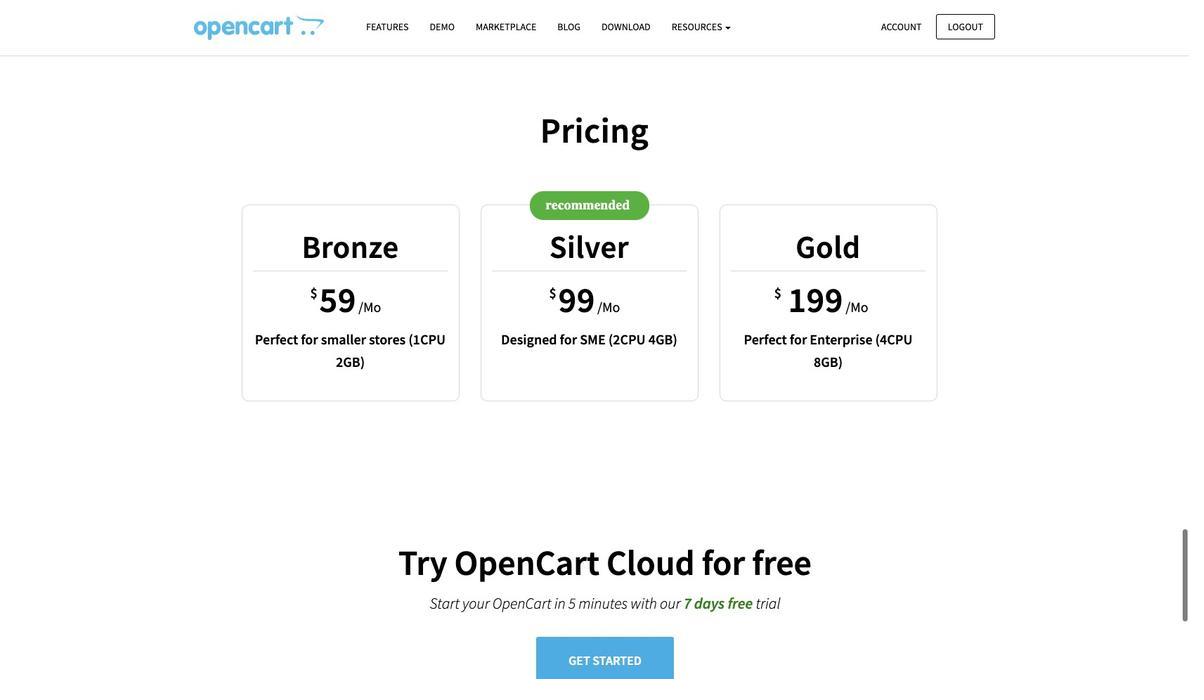 Task type: locate. For each thing, give the bounding box(es) containing it.
perfect inside the perfect for enterprise (4cpu 8gb)
[[744, 330, 788, 348]]

your
[[463, 593, 490, 613]]

1 vertical spatial free
[[728, 593, 753, 613]]

days
[[695, 593, 725, 613]]

59 /mo
[[320, 278, 382, 322]]

4gb)
[[649, 330, 678, 348]]

resources link
[[662, 15, 742, 39]]

1 /mo from the left
[[359, 298, 382, 316]]

99 /mo
[[559, 278, 621, 322]]

for inside perfect for smaller stores (1cpu 2gb)
[[301, 330, 318, 348]]

logout link
[[937, 14, 996, 39]]

resources
[[672, 20, 725, 33]]

designed
[[501, 330, 557, 348]]

1 horizontal spatial perfect
[[744, 330, 788, 348]]

marketplace link
[[466, 15, 547, 39]]

for left enterprise
[[790, 330, 808, 348]]

started
[[593, 653, 642, 669]]

3 /mo from the left
[[846, 298, 869, 316]]

opencart up in
[[455, 541, 600, 585]]

for left sme
[[560, 330, 578, 348]]

opencart
[[455, 541, 600, 585], [493, 593, 552, 613]]

features link
[[356, 15, 420, 39]]

0 horizontal spatial /mo
[[359, 298, 382, 316]]

/mo for 199
[[846, 298, 869, 316]]

perfect for enterprise (4cpu 8gb)
[[744, 330, 913, 370]]

59
[[320, 278, 356, 322]]

minutes
[[579, 593, 628, 613]]

/mo right 59
[[359, 298, 382, 316]]

199
[[789, 278, 844, 322]]

perfect for 59
[[255, 330, 298, 348]]

opencart left in
[[493, 593, 552, 613]]

free
[[753, 541, 812, 585], [728, 593, 753, 613]]

1 vertical spatial opencart
[[493, 593, 552, 613]]

silver
[[550, 227, 629, 266]]

perfect
[[255, 330, 298, 348], [744, 330, 788, 348]]

2 perfect from the left
[[744, 330, 788, 348]]

0 horizontal spatial perfect
[[255, 330, 298, 348]]

99
[[559, 278, 596, 322]]

smaller
[[321, 330, 366, 348]]

account link
[[870, 14, 934, 39]]

demo link
[[420, 15, 466, 39]]

perfect inside perfect for smaller stores (1cpu 2gb)
[[255, 330, 298, 348]]

for inside the perfect for enterprise (4cpu 8gb)
[[790, 330, 808, 348]]

free up trial
[[753, 541, 812, 585]]

/mo up enterprise
[[846, 298, 869, 316]]

/mo inside the 199 /mo
[[846, 298, 869, 316]]

free left trial
[[728, 593, 753, 613]]

2 horizontal spatial /mo
[[846, 298, 869, 316]]

designed for sme (2cpu 4gb)
[[501, 330, 678, 348]]

start your opencart in 5 minutes with our 7 days free trial
[[430, 593, 781, 613]]

1 horizontal spatial /mo
[[598, 298, 621, 316]]

for
[[301, 330, 318, 348], [560, 330, 578, 348], [790, 330, 808, 348], [702, 541, 746, 585]]

get
[[569, 653, 591, 669]]

2 /mo from the left
[[598, 298, 621, 316]]

/mo inside 99 /mo
[[598, 298, 621, 316]]

/mo right 99
[[598, 298, 621, 316]]

demo
[[430, 20, 455, 33]]

bronze
[[302, 227, 399, 266]]

gold
[[796, 227, 861, 266]]

get started
[[569, 653, 642, 669]]

1 perfect from the left
[[255, 330, 298, 348]]

marketplace
[[476, 20, 537, 33]]

/mo inside 59 /mo
[[359, 298, 382, 316]]

try
[[399, 541, 448, 585]]

/mo
[[359, 298, 382, 316], [598, 298, 621, 316], [846, 298, 869, 316]]

our
[[660, 593, 681, 613]]

for left smaller
[[301, 330, 318, 348]]



Task type: vqa. For each thing, say whether or not it's contained in the screenshot.
Account link
yes



Task type: describe. For each thing, give the bounding box(es) containing it.
account
[[882, 20, 922, 33]]

(4cpu
[[876, 330, 913, 348]]

199 /mo
[[789, 278, 869, 322]]

for up days
[[702, 541, 746, 585]]

7
[[684, 593, 692, 613]]

perfect for 199
[[744, 330, 788, 348]]

(1cpu
[[409, 330, 446, 348]]

0 vertical spatial opencart
[[455, 541, 600, 585]]

download
[[602, 20, 651, 33]]

pricing
[[541, 108, 649, 152]]

(2cpu
[[609, 330, 646, 348]]

trial
[[756, 593, 781, 613]]

0 vertical spatial free
[[753, 541, 812, 585]]

2gb)
[[336, 353, 365, 370]]

/mo for 99
[[598, 298, 621, 316]]

get started link
[[537, 637, 675, 679]]

perfect for smaller stores (1cpu 2gb)
[[255, 330, 446, 370]]

start
[[430, 593, 460, 613]]

logout
[[949, 20, 984, 33]]

opencart cloud image
[[194, 15, 324, 40]]

for for 99
[[560, 330, 578, 348]]

5
[[569, 593, 576, 613]]

stores
[[369, 330, 406, 348]]

enterprise
[[810, 330, 873, 348]]

in
[[555, 593, 566, 613]]

for for 199
[[790, 330, 808, 348]]

cloud
[[607, 541, 695, 585]]

download link
[[591, 15, 662, 39]]

blog link
[[547, 15, 591, 39]]

/mo for 59
[[359, 298, 382, 316]]

blog
[[558, 20, 581, 33]]

features
[[366, 20, 409, 33]]

try opencart cloud for free
[[399, 541, 812, 585]]

for for 59
[[301, 330, 318, 348]]

with
[[631, 593, 657, 613]]

8gb)
[[814, 353, 843, 370]]

sme
[[580, 330, 606, 348]]



